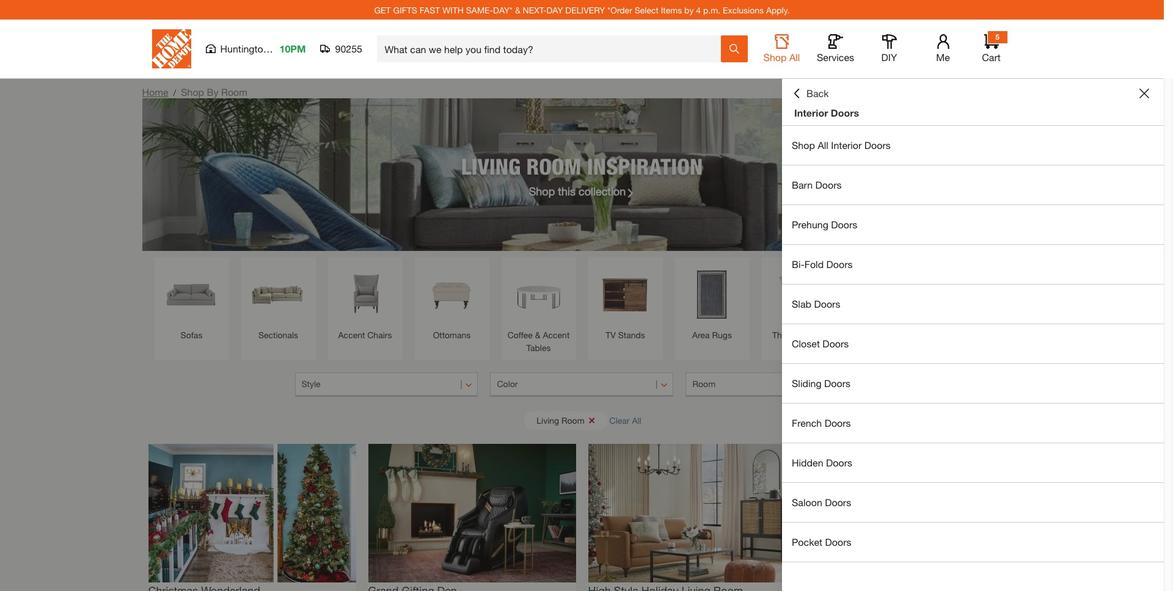 Task type: describe. For each thing, give the bounding box(es) containing it.
feedback link image
[[1157, 207, 1174, 273]]

/
[[173, 87, 176, 98]]

room up this
[[527, 153, 582, 179]]

area
[[693, 330, 710, 341]]

curtains & drapes image
[[942, 264, 1004, 326]]

sofas link
[[160, 264, 223, 342]]

4 stretchy image image from the left
[[809, 444, 1016, 583]]

back button
[[792, 87, 829, 100]]

doors for sliding doors
[[825, 378, 851, 389]]

diy
[[882, 51, 898, 63]]

stands
[[619, 330, 646, 341]]

services button
[[817, 34, 856, 64]]

park
[[272, 43, 291, 54]]

room button
[[686, 373, 870, 397]]

doors for saloon doors
[[826, 497, 852, 509]]

bi-fold doors
[[792, 259, 853, 270]]

shop all button
[[763, 34, 802, 64]]

90255
[[335, 43, 363, 54]]

slab doors
[[792, 298, 841, 310]]

room right by
[[221, 86, 248, 98]]

sectionals
[[259, 330, 298, 341]]

interior inside "link"
[[832, 139, 862, 151]]

collection
[[579, 184, 626, 198]]

slab
[[792, 298, 812, 310]]

closet doors
[[792, 338, 849, 350]]

home link
[[142, 86, 168, 98]]

ottomans
[[433, 330, 471, 341]]

drawer close image
[[1140, 89, 1150, 98]]

living for living room inspiration
[[461, 153, 521, 179]]

all for shop all interior doors
[[818, 139, 829, 151]]

with
[[443, 5, 464, 15]]

barn doors
[[792, 179, 842, 191]]

doors for closet doors
[[823, 338, 849, 350]]

bi-
[[792, 259, 805, 270]]

shop for shop all interior doors
[[792, 139, 816, 151]]

shop for shop this collection
[[529, 184, 555, 198]]

tv
[[606, 330, 616, 341]]

living for living room
[[537, 415, 560, 426]]

sliding doors link
[[783, 364, 1165, 404]]

fast
[[420, 5, 440, 15]]

throw blankets image
[[855, 264, 917, 326]]

pocket doors link
[[783, 523, 1165, 562]]

color
[[497, 379, 518, 389]]

coffee & accent tables image
[[508, 264, 570, 326]]

all for shop all
[[790, 51, 801, 63]]

doors for slab doors
[[815, 298, 841, 310]]

sofas
[[181, 330, 203, 341]]

5
[[996, 32, 1000, 42]]

accent inside coffee & accent tables
[[543, 330, 570, 341]]

this
[[558, 184, 576, 198]]

prehung doors
[[792, 219, 858, 230]]

get gifts fast with same-day* & next-day delivery *order select items by 4 p.m. exclusions apply.
[[374, 5, 790, 15]]

2 stretchy image image from the left
[[368, 444, 576, 583]]

back
[[807, 87, 829, 99]]

& inside coffee & accent tables
[[535, 330, 541, 341]]

doors for barn doors
[[816, 179, 842, 191]]

style button
[[295, 373, 478, 397]]

barn
[[792, 179, 813, 191]]

tv stands link
[[595, 264, 657, 342]]

shop all interior doors link
[[783, 126, 1165, 165]]

living room
[[537, 415, 585, 426]]

me button
[[924, 34, 963, 64]]

coffee & accent tables
[[508, 330, 570, 353]]

diy button
[[870, 34, 909, 64]]

accent chairs link
[[334, 264, 396, 342]]

exclusions
[[723, 5, 764, 15]]

throw pillows link
[[768, 264, 831, 342]]

cart
[[983, 51, 1001, 63]]

p.m.
[[704, 5, 721, 15]]

inspiration
[[587, 153, 703, 179]]

sectionals link
[[247, 264, 310, 342]]

saloon doors
[[792, 497, 852, 509]]

tv stands
[[606, 330, 646, 341]]

living room button
[[525, 412, 608, 430]]

me
[[937, 51, 951, 63]]

items
[[661, 5, 682, 15]]

hidden doors
[[792, 457, 853, 469]]

90255 button
[[321, 43, 363, 55]]

next-
[[523, 5, 547, 15]]

tables
[[527, 343, 551, 353]]

doors for french doors
[[825, 418, 851, 429]]

clear all button
[[610, 410, 642, 432]]

the home depot logo image
[[152, 29, 191, 68]]

apply.
[[767, 5, 790, 15]]

barn doors link
[[783, 166, 1165, 205]]

all for clear all
[[632, 415, 642, 426]]

10pm
[[280, 43, 306, 54]]

huntington
[[220, 43, 269, 54]]

1 stretchy image image from the left
[[148, 444, 356, 583]]

prehung doors link
[[783, 205, 1165, 245]]

home / shop by room
[[142, 86, 248, 98]]



Task type: locate. For each thing, give the bounding box(es) containing it.
tv stands image
[[595, 264, 657, 326]]

accent left chairs
[[338, 330, 365, 341]]

interior down interior doors
[[832, 139, 862, 151]]

accent up tables
[[543, 330, 570, 341]]

all inside button
[[790, 51, 801, 63]]

prehung
[[792, 219, 829, 230]]

room inside button
[[693, 379, 716, 389]]

coffee
[[508, 330, 533, 341]]

living
[[461, 153, 521, 179], [537, 415, 560, 426]]

1 horizontal spatial interior
[[832, 139, 862, 151]]

1 vertical spatial all
[[818, 139, 829, 151]]

same-
[[466, 5, 493, 15]]

ottomans link
[[421, 264, 483, 342]]

0 vertical spatial living
[[461, 153, 521, 179]]

0 horizontal spatial interior
[[795, 107, 829, 119]]

0 vertical spatial all
[[790, 51, 801, 63]]

& up tables
[[535, 330, 541, 341]]

sectionals image
[[247, 264, 310, 326]]

2 accent from the left
[[543, 330, 570, 341]]

by
[[207, 86, 219, 98]]

shop for shop all
[[764, 51, 787, 63]]

all down interior doors
[[818, 139, 829, 151]]

shop this collection link
[[529, 183, 635, 200]]

doors inside "link"
[[827, 259, 853, 270]]

style
[[302, 379, 321, 389]]

gifts
[[393, 5, 418, 15]]

services
[[817, 51, 855, 63]]

pocket
[[792, 537, 823, 548]]

ottomans image
[[421, 264, 483, 326]]

home
[[142, 86, 168, 98]]

1 horizontal spatial &
[[535, 330, 541, 341]]

1 accent from the left
[[338, 330, 365, 341]]

area rugs image
[[681, 264, 744, 326]]

1 horizontal spatial living
[[537, 415, 560, 426]]

accent chairs
[[338, 330, 392, 341]]

hidden doors link
[[783, 444, 1165, 483]]

by
[[685, 5, 694, 15]]

select
[[635, 5, 659, 15]]

shop right the / on the top left of the page
[[181, 86, 204, 98]]

shop this collection
[[529, 184, 626, 198]]

shop down apply.
[[764, 51, 787, 63]]

room
[[221, 86, 248, 98], [527, 153, 582, 179], [693, 379, 716, 389], [562, 415, 585, 426]]

shop all interior doors
[[792, 139, 891, 151]]

bi-fold doors link
[[783, 245, 1165, 284]]

interior
[[795, 107, 829, 119], [832, 139, 862, 151]]

&
[[515, 5, 521, 15], [535, 330, 541, 341]]

stretchy image image
[[148, 444, 356, 583], [368, 444, 576, 583], [588, 444, 796, 583], [809, 444, 1016, 583]]

doors for pocket doors
[[826, 537, 852, 548]]

shop inside button
[[764, 51, 787, 63]]

0 horizontal spatial accent
[[338, 330, 365, 341]]

0 horizontal spatial &
[[515, 5, 521, 15]]

What can we help you find today? search field
[[385, 36, 721, 62]]

closet
[[792, 338, 820, 350]]

slab doors link
[[783, 285, 1165, 324]]

shop
[[764, 51, 787, 63], [181, 86, 204, 98], [792, 139, 816, 151], [529, 184, 555, 198]]

all inside "button"
[[632, 415, 642, 426]]

day*
[[493, 5, 513, 15]]

doors for hidden doors
[[827, 457, 853, 469]]

room down color button
[[562, 415, 585, 426]]

1 horizontal spatial all
[[790, 51, 801, 63]]

all right clear
[[632, 415, 642, 426]]

clear all
[[610, 415, 642, 426]]

0 vertical spatial interior
[[795, 107, 829, 119]]

living inside button
[[537, 415, 560, 426]]

closet doors link
[[783, 325, 1165, 364]]

accent inside accent chairs link
[[338, 330, 365, 341]]

accent chairs image
[[334, 264, 396, 326]]

saloon doors link
[[783, 484, 1165, 523]]

sofas image
[[160, 264, 223, 326]]

2 vertical spatial all
[[632, 415, 642, 426]]

shop inside "link"
[[792, 139, 816, 151]]

shop up barn
[[792, 139, 816, 151]]

get
[[374, 5, 391, 15]]

delivery
[[566, 5, 606, 15]]

room down 'area'
[[693, 379, 716, 389]]

shop all
[[764, 51, 801, 63]]

color button
[[491, 373, 674, 397]]

pillows
[[799, 330, 826, 341]]

0 horizontal spatial all
[[632, 415, 642, 426]]

sliding
[[792, 378, 822, 389]]

1 vertical spatial interior
[[832, 139, 862, 151]]

living room inspiration
[[461, 153, 703, 179]]

all up back 'button'
[[790, 51, 801, 63]]

1 vertical spatial &
[[535, 330, 541, 341]]

room inside button
[[562, 415, 585, 426]]

french
[[792, 418, 822, 429]]

2 horizontal spatial all
[[818, 139, 829, 151]]

doors
[[831, 107, 860, 119], [865, 139, 891, 151], [816, 179, 842, 191], [832, 219, 858, 230], [827, 259, 853, 270], [815, 298, 841, 310], [823, 338, 849, 350], [825, 378, 851, 389], [825, 418, 851, 429], [827, 457, 853, 469], [826, 497, 852, 509], [826, 537, 852, 548]]

shop left this
[[529, 184, 555, 198]]

doors for prehung doors
[[832, 219, 858, 230]]

cart 5
[[983, 32, 1001, 63]]

chairs
[[368, 330, 392, 341]]

throw pillows image
[[768, 264, 831, 326]]

area rugs
[[693, 330, 732, 341]]

throw
[[773, 330, 797, 341]]

0 horizontal spatial living
[[461, 153, 521, 179]]

coffee & accent tables link
[[508, 264, 570, 355]]

pocket doors
[[792, 537, 852, 548]]

menu
[[783, 126, 1165, 563]]

rugs
[[713, 330, 732, 341]]

1 horizontal spatial accent
[[543, 330, 570, 341]]

sliding doors
[[792, 378, 851, 389]]

interior down back 'button'
[[795, 107, 829, 119]]

throw pillows
[[773, 330, 826, 341]]

3 stretchy image image from the left
[[588, 444, 796, 583]]

huntington park
[[220, 43, 291, 54]]

4
[[697, 5, 701, 15]]

day
[[547, 5, 563, 15]]

area rugs link
[[681, 264, 744, 342]]

saloon
[[792, 497, 823, 509]]

0 vertical spatial &
[[515, 5, 521, 15]]

clear
[[610, 415, 630, 426]]

all inside "link"
[[818, 139, 829, 151]]

1 vertical spatial living
[[537, 415, 560, 426]]

interior doors
[[795, 107, 860, 119]]

french doors link
[[783, 404, 1165, 443]]

doors for interior doors
[[831, 107, 860, 119]]

& right day*
[[515, 5, 521, 15]]

french doors
[[792, 418, 851, 429]]

fold
[[805, 259, 824, 270]]

menu containing shop all interior doors
[[783, 126, 1165, 563]]



Task type: vqa. For each thing, say whether or not it's contained in the screenshot.
4 link
no



